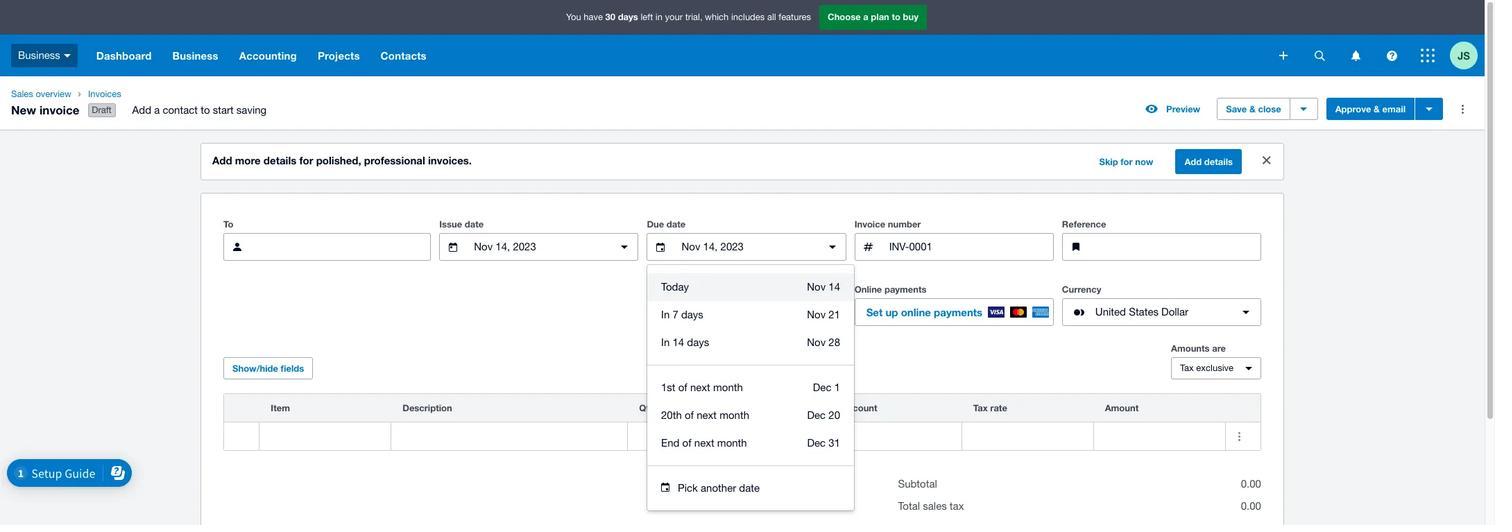 Task type: locate. For each thing, give the bounding box(es) containing it.
more date options image
[[819, 233, 846, 261]]

1 & from the left
[[1250, 103, 1256, 115]]

nov for nov 28
[[807, 337, 826, 348]]

14 down 7
[[673, 337, 684, 348]]

0 vertical spatial 14
[[829, 281, 840, 293]]

accounting
[[239, 49, 297, 62]]

business up 'invoices' link
[[172, 49, 218, 62]]

next for 1st
[[690, 382, 710, 394]]

of right end
[[683, 437, 692, 449]]

& for close
[[1250, 103, 1256, 115]]

add for add a contact to start saving
[[132, 104, 151, 116]]

reference
[[1062, 219, 1106, 230]]

Description text field
[[392, 423, 627, 450]]

tax down the amounts
[[1180, 363, 1194, 373]]

account
[[842, 403, 878, 414]]

0 vertical spatial days
[[618, 11, 638, 22]]

0 vertical spatial to
[[892, 11, 901, 22]]

group
[[647, 265, 854, 511]]

for
[[299, 154, 313, 167], [1121, 156, 1133, 167]]

date
[[465, 219, 484, 230], [667, 219, 686, 230], [739, 482, 760, 494]]

1 vertical spatial a
[[154, 104, 160, 116]]

to left buy
[[892, 11, 901, 22]]

show/hide
[[232, 363, 278, 374]]

pick another date button
[[647, 475, 854, 502]]

add for add more details for polished, professional invoices.
[[212, 154, 232, 167]]

invoices.
[[428, 154, 472, 167]]

online
[[901, 306, 931, 319]]

contact element
[[223, 233, 431, 261]]

0 vertical spatial payments
[[885, 284, 927, 295]]

next down 20th of next month
[[694, 437, 715, 449]]

1 vertical spatial days
[[681, 309, 704, 321]]

1 horizontal spatial business
[[172, 49, 218, 62]]

0 horizontal spatial add
[[132, 104, 151, 116]]

banner
[[0, 0, 1485, 76]]

1 vertical spatial tax
[[973, 403, 988, 414]]

add a contact to start saving
[[132, 104, 267, 116]]

in for in 7 days
[[661, 309, 670, 321]]

days right 7
[[681, 309, 704, 321]]

dashboard
[[96, 49, 152, 62]]

close
[[1258, 103, 1281, 115]]

navigation containing dashboard
[[86, 35, 1270, 76]]

dec 1
[[813, 382, 840, 394]]

0.00
[[1241, 478, 1261, 490], [1241, 500, 1261, 512]]

0 horizontal spatial &
[[1250, 103, 1256, 115]]

2 horizontal spatial add
[[1185, 156, 1202, 167]]

1 vertical spatial nov
[[807, 309, 826, 321]]

details
[[264, 154, 297, 167], [1205, 156, 1233, 167]]

add left the 'contact'
[[132, 104, 151, 116]]

1 vertical spatial 14
[[673, 337, 684, 348]]

tax inside invoice line item list element
[[973, 403, 988, 414]]

pick another date
[[678, 482, 760, 494]]

2 vertical spatial nov
[[807, 337, 826, 348]]

3 nov from the top
[[807, 337, 826, 348]]

14 up 21
[[829, 281, 840, 293]]

1 vertical spatial 0.00
[[1241, 500, 1261, 512]]

contacts
[[381, 49, 427, 62]]

tax rate
[[973, 403, 1007, 414]]

14 for nov
[[829, 281, 840, 293]]

2 nov from the top
[[807, 309, 826, 321]]

payments right online
[[934, 306, 983, 319]]

to inside banner
[[892, 11, 901, 22]]

navigation
[[86, 35, 1270, 76]]

& left email
[[1374, 103, 1380, 115]]

in left 7
[[661, 309, 670, 321]]

details left close image on the top right
[[1205, 156, 1233, 167]]

1 horizontal spatial for
[[1121, 156, 1133, 167]]

preview button
[[1137, 98, 1209, 120]]

0 horizontal spatial a
[[154, 104, 160, 116]]

2 vertical spatial next
[[694, 437, 715, 449]]

0 vertical spatial a
[[863, 11, 869, 22]]

close image
[[1253, 147, 1281, 174]]

payments up online
[[885, 284, 927, 295]]

next up end of next month
[[697, 409, 717, 421]]

month up price field
[[720, 409, 749, 421]]

days right 30
[[618, 11, 638, 22]]

dollar
[[1162, 306, 1189, 318]]

0 vertical spatial month
[[713, 382, 743, 394]]

svg image
[[1315, 50, 1325, 61]]

dec left the 31
[[807, 437, 826, 449]]

overview
[[36, 89, 71, 99]]

set up online payments button
[[855, 298, 1054, 326]]

dec left 1
[[813, 382, 832, 394]]

0 vertical spatial 0.00
[[1241, 478, 1261, 490]]

None field
[[260, 423, 391, 450]]

tax left rate
[[973, 403, 988, 414]]

nov left "28"
[[807, 337, 826, 348]]

united
[[1096, 306, 1126, 318]]

1 horizontal spatial add
[[212, 154, 232, 167]]

next for end
[[694, 437, 715, 449]]

invoices link
[[82, 87, 278, 101]]

of right 1st
[[678, 382, 688, 394]]

currency
[[1062, 284, 1102, 295]]

business button up 'invoices' link
[[162, 35, 229, 76]]

1 vertical spatial next
[[697, 409, 717, 421]]

navigation inside banner
[[86, 35, 1270, 76]]

0 vertical spatial in
[[661, 309, 670, 321]]

date right another
[[739, 482, 760, 494]]

0 vertical spatial dec
[[813, 382, 832, 394]]

nov
[[807, 281, 826, 293], [807, 309, 826, 321], [807, 337, 826, 348]]

qty.
[[639, 403, 656, 414]]

add right now
[[1185, 156, 1202, 167]]

1 horizontal spatial a
[[863, 11, 869, 22]]

a left plan
[[863, 11, 869, 22]]

month up price
[[713, 382, 743, 394]]

1 horizontal spatial payments
[[934, 306, 983, 319]]

20
[[829, 409, 840, 421]]

date right due
[[667, 219, 686, 230]]

in
[[656, 12, 663, 22]]

dec
[[813, 382, 832, 394], [807, 409, 826, 421], [807, 437, 826, 449]]

choose a plan to buy
[[828, 11, 919, 22]]

a left the 'contact'
[[154, 104, 160, 116]]

for left now
[[1121, 156, 1133, 167]]

1 horizontal spatial &
[[1374, 103, 1380, 115]]

add left more
[[212, 154, 232, 167]]

nov 14
[[807, 281, 840, 293]]

2 horizontal spatial date
[[739, 482, 760, 494]]

invoice
[[39, 102, 79, 117]]

tax inside popup button
[[1180, 363, 1194, 373]]

list box containing 1st of next month
[[647, 365, 854, 466]]

js button
[[1450, 35, 1485, 76]]

0 vertical spatial of
[[678, 382, 688, 394]]

2 vertical spatial days
[[687, 337, 709, 348]]

amounts
[[1171, 343, 1210, 354]]

new invoice
[[11, 102, 79, 117]]

2 vertical spatial of
[[683, 437, 692, 449]]

1 vertical spatial to
[[201, 104, 210, 116]]

details right more
[[264, 154, 297, 167]]

2 vertical spatial dec
[[807, 437, 826, 449]]

to left start
[[201, 104, 210, 116]]

number
[[888, 219, 921, 230]]

are
[[1212, 343, 1226, 354]]

sales overview link
[[6, 87, 77, 101]]

states
[[1129, 306, 1159, 318]]

another
[[701, 482, 736, 494]]

& inside button
[[1374, 103, 1380, 115]]

date for issue date
[[465, 219, 484, 230]]

2 vertical spatial month
[[717, 437, 747, 449]]

1 horizontal spatial tax
[[1180, 363, 1194, 373]]

& right save
[[1250, 103, 1256, 115]]

today
[[661, 281, 689, 293]]

0 horizontal spatial to
[[201, 104, 210, 116]]

1 vertical spatial month
[[720, 409, 749, 421]]

1
[[835, 382, 840, 394]]

1 horizontal spatial date
[[667, 219, 686, 230]]

month down price
[[717, 437, 747, 449]]

30
[[606, 11, 616, 22]]

2 business button from the left
[[162, 35, 229, 76]]

add details
[[1185, 156, 1233, 167]]

dec left the 20
[[807, 409, 826, 421]]

1 vertical spatial dec
[[807, 409, 826, 421]]

& inside "button"
[[1250, 103, 1256, 115]]

sales overview
[[11, 89, 71, 99]]

month
[[713, 382, 743, 394], [720, 409, 749, 421], [717, 437, 747, 449]]

online
[[855, 284, 882, 295]]

amount
[[1105, 403, 1139, 414]]

days
[[618, 11, 638, 22], [681, 309, 704, 321], [687, 337, 709, 348]]

date right the 'issue'
[[465, 219, 484, 230]]

0 horizontal spatial business button
[[0, 35, 86, 76]]

skip for now button
[[1091, 151, 1162, 173]]

days down in 7 days on the bottom of the page
[[687, 337, 709, 348]]

add inside "add details" button
[[1185, 156, 1202, 167]]

to
[[892, 11, 901, 22], [201, 104, 210, 116]]

of
[[678, 382, 688, 394], [685, 409, 694, 421], [683, 437, 692, 449]]

svg image
[[1421, 49, 1435, 62], [1351, 50, 1360, 61], [1387, 50, 1397, 61], [1280, 51, 1288, 60], [64, 54, 71, 57]]

description
[[403, 403, 452, 414]]

0 vertical spatial next
[[690, 382, 710, 394]]

draft
[[92, 105, 112, 115]]

& for email
[[1374, 103, 1380, 115]]

set
[[866, 306, 883, 319]]

more line item options element
[[1226, 394, 1261, 422]]

14
[[829, 281, 840, 293], [673, 337, 684, 348]]

business button up sales overview
[[0, 35, 86, 76]]

email
[[1383, 103, 1406, 115]]

days for in 14 days
[[687, 337, 709, 348]]

2 & from the left
[[1374, 103, 1380, 115]]

0 horizontal spatial 14
[[673, 337, 684, 348]]

Inventory item text field
[[260, 423, 391, 450]]

end of next month
[[661, 437, 747, 449]]

sales
[[11, 89, 33, 99]]

for left polished, at top
[[299, 154, 313, 167]]

business up sales overview
[[18, 49, 60, 61]]

next up 20th of next month
[[690, 382, 710, 394]]

0 horizontal spatial date
[[465, 219, 484, 230]]

dec 20
[[807, 409, 840, 421]]

1 vertical spatial in
[[661, 337, 670, 348]]

1 horizontal spatial business button
[[162, 35, 229, 76]]

js
[[1458, 49, 1470, 61]]

&
[[1250, 103, 1256, 115], [1374, 103, 1380, 115]]

in down in 7 days on the bottom of the page
[[661, 337, 670, 348]]

21
[[829, 309, 840, 321]]

a for plan
[[863, 11, 869, 22]]

1 horizontal spatial 14
[[829, 281, 840, 293]]

2 list box from the top
[[647, 365, 854, 466]]

total
[[898, 500, 920, 512]]

2 in from the top
[[661, 337, 670, 348]]

of right 20th
[[685, 409, 694, 421]]

2 0.00 from the top
[[1241, 500, 1261, 512]]

1 nov from the top
[[807, 281, 826, 293]]

of for 20th
[[685, 409, 694, 421]]

business button
[[0, 35, 86, 76], [162, 35, 229, 76]]

1 0.00 from the top
[[1241, 478, 1261, 490]]

svg image right svg icon
[[1351, 50, 1360, 61]]

nov left 21
[[807, 309, 826, 321]]

more invoice options image
[[1449, 95, 1477, 123]]

1 list box from the top
[[647, 265, 854, 365]]

1 vertical spatial payments
[[934, 306, 983, 319]]

group containing today
[[647, 265, 854, 511]]

trial,
[[685, 12, 703, 22]]

plan
[[871, 11, 889, 22]]

total sales tax
[[898, 500, 964, 512]]

20th of next month
[[661, 409, 749, 421]]

1 horizontal spatial details
[[1205, 156, 1233, 167]]

svg image up overview
[[64, 54, 71, 57]]

tax exclusive
[[1180, 363, 1234, 373]]

1 horizontal spatial to
[[892, 11, 901, 22]]

0 vertical spatial nov
[[807, 281, 826, 293]]

1 vertical spatial of
[[685, 409, 694, 421]]

0 horizontal spatial tax
[[973, 403, 988, 414]]

business
[[18, 49, 60, 61], [172, 49, 218, 62]]

nov up nov 21
[[807, 281, 826, 293]]

more line item options image
[[1226, 423, 1254, 450]]

invoice number element
[[855, 233, 1054, 261]]

list box
[[647, 265, 854, 365], [647, 365, 854, 466]]

1 in from the top
[[661, 309, 670, 321]]

a inside banner
[[863, 11, 869, 22]]

0 vertical spatial tax
[[1180, 363, 1194, 373]]

svg image left js
[[1421, 49, 1435, 62]]



Task type: vqa. For each thing, say whether or not it's contained in the screenshot.


Task type: describe. For each thing, give the bounding box(es) containing it.
14 for in
[[673, 337, 684, 348]]

nov 21
[[807, 309, 840, 321]]

0 horizontal spatial payments
[[885, 284, 927, 295]]

set up online payments
[[866, 306, 983, 319]]

business inside navigation
[[172, 49, 218, 62]]

0 horizontal spatial for
[[299, 154, 313, 167]]

invoices
[[88, 89, 121, 99]]

of for 1st
[[678, 382, 688, 394]]

To text field
[[257, 234, 430, 260]]

amounts are
[[1171, 343, 1226, 354]]

add more details for polished, professional invoices. status
[[201, 144, 1284, 180]]

show/hide fields button
[[223, 357, 313, 380]]

Due date text field
[[680, 234, 813, 260]]

details inside button
[[1205, 156, 1233, 167]]

professional
[[364, 154, 425, 167]]

contact
[[163, 104, 198, 116]]

buy
[[903, 11, 919, 22]]

nov 28
[[807, 337, 840, 348]]

0.00 for subtotal
[[1241, 478, 1261, 490]]

end
[[661, 437, 680, 449]]

to for plan
[[892, 11, 901, 22]]

you have 30 days left in your trial, which includes all features
[[566, 11, 811, 22]]

list box containing today
[[647, 265, 854, 365]]

add for add details
[[1185, 156, 1202, 167]]

Issue date text field
[[473, 234, 605, 260]]

svg image inside business popup button
[[64, 54, 71, 57]]

have
[[584, 12, 603, 22]]

banner containing js
[[0, 0, 1485, 76]]

save
[[1226, 103, 1247, 115]]

which
[[705, 12, 729, 22]]

due
[[647, 219, 664, 230]]

dec 31
[[807, 437, 840, 449]]

features
[[779, 12, 811, 22]]

svg image left svg icon
[[1280, 51, 1288, 60]]

for inside button
[[1121, 156, 1133, 167]]

save & close button
[[1217, 98, 1290, 120]]

svg image up email
[[1387, 50, 1397, 61]]

0 horizontal spatial business
[[18, 49, 60, 61]]

approve & email
[[1336, 103, 1406, 115]]

Invoice number text field
[[888, 234, 1053, 260]]

left
[[641, 12, 653, 22]]

due date
[[647, 219, 686, 230]]

projects
[[318, 49, 360, 62]]

invoice number
[[855, 219, 921, 230]]

Reference text field
[[1096, 234, 1261, 260]]

tax for tax exclusive
[[1180, 363, 1194, 373]]

date inside 'pick another date' button
[[739, 482, 760, 494]]

choose
[[828, 11, 861, 22]]

Price field
[[699, 423, 830, 450]]

rate
[[990, 403, 1007, 414]]

saving
[[237, 104, 267, 116]]

to
[[223, 219, 233, 230]]

add details button
[[1176, 149, 1242, 174]]

start
[[213, 104, 234, 116]]

nov for nov 14
[[807, 281, 826, 293]]

now
[[1135, 156, 1154, 167]]

issue date
[[439, 219, 484, 230]]

days for in 7 days
[[681, 309, 704, 321]]

31
[[829, 437, 840, 449]]

new
[[11, 102, 36, 117]]

approve
[[1336, 103, 1371, 115]]

1st
[[661, 382, 676, 394]]

payments inside popup button
[[934, 306, 983, 319]]

you
[[566, 12, 581, 22]]

more
[[235, 154, 261, 167]]

in for in 14 days
[[661, 337, 670, 348]]

skip for now
[[1099, 156, 1154, 167]]

show/hide fields
[[232, 363, 304, 374]]

price
[[710, 403, 732, 414]]

item
[[271, 403, 290, 414]]

tax for tax rate
[[973, 403, 988, 414]]

includes
[[731, 12, 765, 22]]

save & close
[[1226, 103, 1281, 115]]

20th
[[661, 409, 682, 421]]

more date options image
[[611, 233, 639, 261]]

approve & email button
[[1327, 98, 1415, 120]]

0.00 for total sales tax
[[1241, 500, 1261, 512]]

in 14 days
[[661, 337, 709, 348]]

Quantity field
[[628, 423, 698, 450]]

dec for dec 20
[[807, 409, 826, 421]]

7
[[673, 309, 678, 321]]

fields
[[281, 363, 304, 374]]

month for end of next month
[[717, 437, 747, 449]]

date for due date
[[667, 219, 686, 230]]

contacts button
[[370, 35, 437, 76]]

sales
[[923, 500, 947, 512]]

month for 20th of next month
[[720, 409, 749, 421]]

all
[[767, 12, 776, 22]]

nov for nov 21
[[807, 309, 826, 321]]

a for contact
[[154, 104, 160, 116]]

next for 20th
[[697, 409, 717, 421]]

polished,
[[316, 154, 361, 167]]

pick
[[678, 482, 698, 494]]

days inside banner
[[618, 11, 638, 22]]

dec for dec 31
[[807, 437, 826, 449]]

1 business button from the left
[[0, 35, 86, 76]]

tax exclusive button
[[1171, 357, 1262, 380]]

skip
[[1099, 156, 1118, 167]]

preview
[[1167, 103, 1201, 115]]

accounting button
[[229, 35, 307, 76]]

online payments
[[855, 284, 927, 295]]

month for 1st of next month
[[713, 382, 743, 394]]

subtotal
[[898, 478, 937, 490]]

Amount field
[[1094, 423, 1225, 450]]

united states dollar button
[[1062, 298, 1262, 326]]

invoice line item list element
[[223, 394, 1262, 451]]

issue
[[439, 219, 462, 230]]

up
[[886, 306, 898, 319]]

dec for dec 1
[[813, 382, 832, 394]]

of for end
[[683, 437, 692, 449]]

dashboard link
[[86, 35, 162, 76]]

to for contact
[[201, 104, 210, 116]]

0 horizontal spatial details
[[264, 154, 297, 167]]



